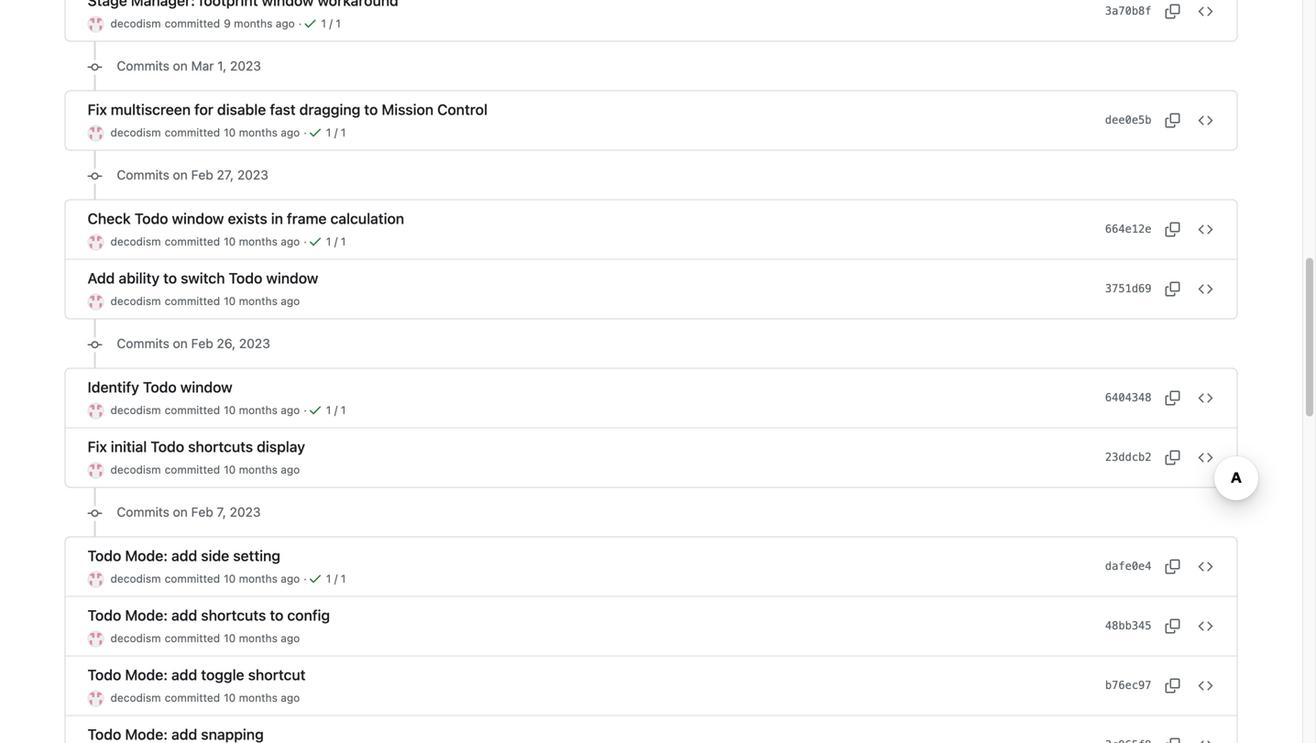 Task type: describe. For each thing, give the bounding box(es) containing it.
dragging
[[300, 101, 361, 118]]

copy full sha for 3a70b8f image
[[1166, 4, 1181, 19]]

b76ec97
[[1106, 679, 1152, 692]]

copy full sha for dafe0e4 image
[[1166, 560, 1181, 574]]

commits on feb 7, 2023
[[117, 505, 261, 520]]

committed inside fix multiscreen for disable fast dragging to mission control. more information available below. list item
[[165, 126, 220, 139]]

commits on feb 26, 2023 list
[[66, 369, 1237, 487]]

decodism link inside 'todo mode: add toggle shortcut. more information available below.' list item
[[110, 690, 161, 707]]

copy full sha for b76ec97 image
[[1166, 679, 1181, 694]]

committed 10 months ago · inside identify todo window. more information available below. list item
[[165, 404, 307, 417]]

10 inside todo mode: add side setting. more information available below. list item
[[224, 573, 236, 585]]

to inside commits on feb 7, 2023 list
[[270, 607, 284, 624]]

calculation
[[331, 210, 404, 227]]

decodism image for eighth decodism link
[[88, 632, 103, 647]]

code image for 6404348
[[1199, 391, 1214, 406]]

3751d69
[[1106, 282, 1152, 295]]

6404348
[[1106, 392, 1152, 404]]

fix multiscreen for disable fast dragging to mission control
[[88, 101, 488, 118]]

control
[[437, 101, 488, 118]]

code image for b76ec97
[[1199, 679, 1214, 694]]

shortcuts for todo
[[188, 438, 253, 456]]

add ability to switch todo window link
[[88, 270, 318, 287]]

copy full sha for 6404348 image
[[1166, 391, 1181, 406]]

sc 9kayk9 0 image for commits on mar 1, 2023
[[88, 60, 102, 75]]

2023 for commits on feb 7, 2023
[[230, 505, 261, 520]]

months inside 'todo mode: add toggle shortcut. more information available below.' list item
[[239, 692, 278, 705]]

committed inside todo mode: add shortcuts to config. more information available below. list item
[[165, 632, 220, 645]]

10 inside check todo window exists in frame calculation. more information available below. list item
[[224, 235, 236, 248]]

decodism for decodism link inside 'todo mode: add toggle shortcut. more information available below.' list item
[[110, 692, 161, 705]]

dee0e5b
[[1106, 114, 1152, 127]]

23ddcb2 link
[[1098, 445, 1160, 471]]

1 / 1 for todo mode: add side setting
[[326, 573, 346, 585]]

shortcuts for add
[[201, 607, 266, 624]]

add for side
[[172, 547, 197, 565]]

commits on feb 26, 2023
[[117, 336, 270, 351]]

code image for dafe0e4
[[1199, 560, 1214, 574]]

dee0e5b link
[[1098, 108, 1160, 133]]

check
[[88, 210, 131, 227]]

code image for 3751d69
[[1199, 282, 1214, 297]]

todo mode: add snapping. more information available below. list item
[[66, 717, 1237, 744]]

10 inside identify todo window. more information available below. list item
[[224, 404, 236, 417]]

feb for 26,
[[191, 336, 213, 351]]

/ for fix multiscreen for disable fast dragging to mission control
[[334, 126, 338, 139]]

copy full sha for 48bb345 image
[[1166, 619, 1181, 634]]

on for 27,
[[173, 167, 188, 182]]

1 vertical spatial window
[[266, 270, 318, 287]]

10 inside 'todo mode: add toggle shortcut. more information available below.' list item
[[224, 692, 236, 705]]

fix initial todo shortcuts display. more information available below. list item
[[66, 429, 1237, 487]]

code image for 23ddcb2
[[1199, 451, 1214, 465]]

dafe0e4
[[1106, 560, 1152, 573]]

decodism image for 2nd decodism link
[[88, 126, 103, 141]]

/ for identify todo window
[[334, 404, 338, 417]]

1 / 1 button for identify todo window
[[307, 401, 347, 419]]

commits for commits on feb 27, 2023
[[117, 167, 169, 182]]

on for 1,
[[173, 58, 188, 73]]

months inside check todo window exists in frame calculation. more information available below. list item
[[239, 235, 278, 248]]

decodism for 5th decodism link from the bottom
[[110, 404, 161, 417]]

commits on feb 27, 2023 list
[[66, 200, 1237, 319]]

dafe0e4 link
[[1098, 554, 1160, 580]]

fix for fix multiscreen for disable fast dragging to mission control
[[88, 101, 107, 118]]

window for check todo window exists in frame calculation
[[172, 210, 224, 227]]

2023 for commits on mar 1, 2023
[[230, 58, 261, 73]]

· for todo mode: add side setting
[[304, 573, 307, 585]]

1 / 1 button for check todo window exists in frame calculation
[[307, 232, 347, 251]]

todo mode: add shortcuts to config link
[[88, 607, 330, 624]]

/ for todo mode: add side setting
[[334, 573, 338, 585]]

10 inside fix initial todo shortcuts display. more information available below. list item
[[224, 464, 236, 476]]

committed 10 months ago for to
[[165, 632, 300, 645]]

8 decodism link from the top
[[110, 630, 161, 647]]

commits on mar 1, 2023
[[117, 58, 261, 73]]

ago inside add ability to switch todo window. more information available below. list item
[[281, 295, 300, 308]]

10 inside todo mode: add shortcuts to config. more information available below. list item
[[224, 632, 236, 645]]

commits on feb 27, 2023
[[117, 167, 268, 182]]

commits on feb 7, 2023 list
[[66, 538, 1237, 744]]

· inside stage manager: footprint window workaround. more information available below. "list item"
[[299, 17, 302, 30]]

disable
[[217, 101, 266, 118]]

copy full sha for 3c965f9 image
[[1166, 739, 1181, 744]]

committed inside fix initial todo shortcuts display. more information available below. list item
[[165, 464, 220, 476]]

ago inside check todo window exists in frame calculation. more information available below. list item
[[281, 235, 300, 248]]

decodism image for decodism link inside 'todo mode: add toggle shortcut. more information available below.' list item
[[88, 692, 103, 706]]

committed 10 months ago for todo
[[165, 295, 300, 308]]

10 inside add ability to switch todo window. more information available below. list item
[[224, 295, 236, 308]]

2 decodism link from the top
[[110, 124, 161, 141]]

1 / 1 button for todo mode: add side setting
[[307, 570, 347, 588]]

for
[[194, 101, 214, 118]]

23ddcb2
[[1106, 451, 1152, 464]]

copy full sha for 664e12e image
[[1166, 222, 1181, 237]]

1 / 1 button inside stage manager: footprint window workaround. more information available below. "list item"
[[302, 14, 342, 33]]

multiscreen
[[111, 101, 191, 118]]

decodism image for 5th decodism link from the bottom
[[88, 404, 103, 418]]

add ability to switch todo window
[[88, 270, 318, 287]]

commits for commits on mar 1, 2023
[[117, 58, 169, 73]]

decodism image
[[88, 572, 103, 587]]

fix initial todo shortcuts display link
[[88, 438, 305, 456]]

/ inside stage manager: footprint window workaround. more information available below. "list item"
[[329, 17, 333, 30]]

27,
[[217, 167, 234, 182]]

48bb345
[[1106, 620, 1152, 633]]

mode: for shortcuts
[[125, 607, 168, 624]]

initial
[[111, 438, 147, 456]]

committed 10 months ago · for disable
[[165, 126, 307, 139]]

fix for fix initial todo shortcuts display
[[88, 438, 107, 456]]

months inside todo mode: add shortcuts to config. more information available below. list item
[[239, 632, 278, 645]]

mission
[[382, 101, 434, 118]]

committed inside identify todo window. more information available below. list item
[[165, 404, 220, 417]]

7,
[[217, 505, 226, 520]]

stage manager: footprint window workaround. more information available below. list item
[[66, 0, 1237, 41]]

code image for dee0e5b
[[1199, 113, 1214, 128]]

todo mode: add side setting link
[[88, 547, 281, 565]]

commits for commits on feb 26, 2023
[[117, 336, 169, 351]]



Task type: vqa. For each thing, say whether or not it's contained in the screenshot.
Commits on Mar 1, 2023's 2023
yes



Task type: locate. For each thing, give the bounding box(es) containing it.
shortcuts
[[188, 438, 253, 456], [201, 607, 266, 624]]

1 commits from the top
[[117, 58, 169, 73]]

decodism inside stage manager: footprint window workaround. more information available below. "list item"
[[110, 17, 161, 30]]

mode:
[[125, 547, 168, 565], [125, 607, 168, 624], [125, 667, 168, 684]]

config
[[287, 607, 330, 624]]

2 vertical spatial add
[[172, 667, 197, 684]]

add
[[88, 270, 115, 287]]

window down commits on feb 27, 2023
[[172, 210, 224, 227]]

check todo window exists in frame calculation link
[[88, 210, 404, 227]]

2 decodism image from the top
[[88, 126, 103, 141]]

months right 9
[[234, 17, 273, 30]]

1 code image from the top
[[1199, 282, 1214, 297]]

fix
[[88, 101, 107, 118], [88, 438, 107, 456]]

48bb345 link
[[1098, 614, 1160, 640]]

fast
[[270, 101, 296, 118]]

shortcuts up toggle
[[201, 607, 266, 624]]

7 decodism image from the top
[[88, 632, 103, 647]]

months inside fix multiscreen for disable fast dragging to mission control. more information available below. list item
[[239, 126, 278, 139]]

4 decodism image from the top
[[88, 295, 103, 309]]

2023
[[230, 58, 261, 73], [237, 167, 268, 182], [239, 336, 270, 351], [230, 505, 261, 520]]

3 decodism image from the top
[[88, 235, 103, 250]]

· inside check todo window exists in frame calculation. more information available below. list item
[[304, 235, 307, 248]]

committed 10 months ago down add ability to switch todo window link on the left top
[[165, 295, 300, 308]]

1 / 1 button inside check todo window exists in frame calculation. more information available below. list item
[[307, 232, 347, 251]]

3 commits from the top
[[117, 336, 169, 351]]

decodism for sixth decodism link from the top
[[110, 464, 161, 476]]

2023 for commits on feb 27, 2023
[[237, 167, 268, 182]]

decodism down todo mode: add toggle shortcut
[[110, 692, 161, 705]]

/
[[329, 17, 333, 30], [334, 126, 338, 139], [334, 235, 338, 248], [334, 404, 338, 417], [334, 573, 338, 585]]

decodism inside add ability to switch todo window. more information available below. list item
[[110, 295, 161, 308]]

mode: for side
[[125, 547, 168, 565]]

code image inside identify todo window. more information available below. list item
[[1199, 391, 1214, 406]]

/ inside todo mode: add side setting. more information available below. list item
[[334, 573, 338, 585]]

10 down fix initial todo shortcuts display
[[224, 464, 236, 476]]

feb left 26,
[[191, 336, 213, 351]]

· inside todo mode: add side setting. more information available below. list item
[[304, 573, 307, 585]]

committed down for
[[165, 126, 220, 139]]

6 decodism image from the top
[[88, 463, 103, 478]]

decodism inside fix multiscreen for disable fast dragging to mission control. more information available below. list item
[[110, 126, 161, 139]]

code image inside fix initial todo shortcuts display. more information available below. list item
[[1199, 451, 1214, 465]]

1 vertical spatial add
[[172, 607, 197, 624]]

decodism inside todo mode: add shortcuts to config. more information available below. list item
[[110, 632, 161, 645]]

on left 26,
[[173, 336, 188, 351]]

committed 10 months ago · inside check todo window exists in frame calculation. more information available below. list item
[[165, 235, 307, 248]]

4 on from the top
[[173, 505, 188, 520]]

committed 10 months ago · up fix initial todo shortcuts display
[[165, 404, 307, 417]]

code image inside todo mode: add snapping. more information available below. list item
[[1199, 739, 1214, 744]]

shortcuts inside commits on feb 7, 2023 list
[[201, 607, 266, 624]]

3 on from the top
[[173, 336, 188, 351]]

·
[[299, 17, 302, 30], [304, 126, 307, 139], [304, 235, 307, 248], [304, 404, 307, 417], [304, 573, 307, 585]]

feb left 27, on the top left
[[191, 167, 213, 182]]

ago inside identify todo window. more information available below. list item
[[281, 404, 300, 417]]

5 code image from the top
[[1199, 739, 1214, 744]]

ago inside fix multiscreen for disable fast dragging to mission control. more information available below. list item
[[281, 126, 300, 139]]

committed 10 months ago inside todo mode: add shortcuts to config. more information available below. list item
[[165, 632, 300, 645]]

committed down todo mode: add shortcuts to config
[[165, 632, 220, 645]]

mode: for toggle
[[125, 667, 168, 684]]

on for 7,
[[173, 505, 188, 520]]

sc 9kayk9 0 image for commits on feb 26, 2023
[[88, 338, 102, 353]]

months down add ability to switch todo window link on the left top
[[239, 295, 278, 308]]

2 vertical spatial feb
[[191, 505, 213, 520]]

todo mode: add toggle shortcut link
[[88, 667, 306, 684]]

6 decodism link from the top
[[110, 462, 161, 478]]

on
[[173, 58, 188, 73], [173, 167, 188, 182], [173, 336, 188, 351], [173, 505, 188, 520]]

months down shortcut
[[239, 692, 278, 705]]

months inside identify todo window. more information available below. list item
[[239, 404, 278, 417]]

decodism link down the check
[[110, 233, 161, 250]]

1 / 1 for fix multiscreen for disable fast dragging to mission control
[[326, 126, 346, 139]]

10 up fix initial todo shortcuts display
[[224, 404, 236, 417]]

committed inside todo mode: add side setting. more information available below. list item
[[165, 573, 220, 585]]

1 feb from the top
[[191, 167, 213, 182]]

window inside list item
[[180, 379, 233, 396]]

2 vertical spatial to
[[270, 607, 284, 624]]

months inside fix initial todo shortcuts display. more information available below. list item
[[239, 464, 278, 476]]

3a70b8f
[[1106, 5, 1152, 17]]

decodism link down todo mode: add toggle shortcut
[[110, 690, 161, 707]]

todo inside list item
[[143, 379, 177, 396]]

decodism image inside fix initial todo shortcuts display. more information available below. list item
[[88, 463, 103, 478]]

to
[[364, 101, 378, 118], [163, 270, 177, 287], [270, 607, 284, 624]]

0 vertical spatial sc 9kayk9 0 image
[[88, 60, 102, 75]]

code image inside add ability to switch todo window. more information available below. list item
[[1199, 282, 1214, 297]]

to left mission
[[364, 101, 378, 118]]

todo
[[135, 210, 168, 227], [229, 270, 263, 287], [143, 379, 177, 396], [151, 438, 184, 456], [88, 547, 121, 565], [88, 607, 121, 624], [88, 667, 121, 684]]

decodism inside 'todo mode: add toggle shortcut. more information available below.' list item
[[110, 692, 161, 705]]

code image
[[1199, 282, 1214, 297], [1199, 391, 1214, 406], [1199, 451, 1214, 465], [1199, 560, 1214, 574], [1199, 739, 1214, 744]]

3 sc 9kayk9 0 image from the top
[[88, 338, 102, 353]]

sc 9kayk9 0 image
[[88, 507, 102, 521]]

code image right copy full sha for dafe0e4 icon
[[1199, 560, 1214, 574]]

decodism for 2nd decodism link
[[110, 126, 161, 139]]

decodism image for third decodism link
[[88, 235, 103, 250]]

2 10 from the top
[[224, 235, 236, 248]]

decodism down ability
[[110, 295, 161, 308]]

todo mode: add toggle shortcut
[[88, 667, 306, 684]]

7 10 from the top
[[224, 632, 236, 645]]

todo mode: add side setting
[[88, 547, 281, 565]]

1 / 1 inside check todo window exists in frame calculation. more information available below. list item
[[326, 235, 346, 248]]

1 vertical spatial feb
[[191, 336, 213, 351]]

decodism
[[110, 17, 161, 30], [110, 126, 161, 139], [110, 235, 161, 248], [110, 295, 161, 308], [110, 404, 161, 417], [110, 464, 161, 476], [110, 573, 161, 585], [110, 632, 161, 645], [110, 692, 161, 705]]

months
[[234, 17, 273, 30], [239, 126, 278, 139], [239, 235, 278, 248], [239, 295, 278, 308], [239, 404, 278, 417], [239, 464, 278, 476], [239, 573, 278, 585], [239, 632, 278, 645], [239, 692, 278, 705]]

decodism for eighth decodism link
[[110, 632, 161, 645]]

shortcut
[[248, 667, 306, 684]]

2 add from the top
[[172, 607, 197, 624]]

code image
[[1199, 4, 1214, 19], [1199, 113, 1214, 128], [1199, 222, 1214, 237], [1199, 619, 1214, 634], [1199, 679, 1214, 694]]

fix inside list item
[[88, 101, 107, 118]]

26,
[[217, 336, 236, 351]]

committed up switch
[[165, 235, 220, 248]]

1 vertical spatial fix
[[88, 438, 107, 456]]

1 vertical spatial to
[[163, 270, 177, 287]]

code image right copy full sha for 3a70b8f image on the top right of the page
[[1199, 4, 1214, 19]]

8 decodism image from the top
[[88, 692, 103, 706]]

side
[[201, 547, 229, 565]]

committed 10 months ago down todo mode: add shortcuts to config link
[[165, 632, 300, 645]]

committed left 9
[[165, 17, 220, 30]]

code image right copy full sha for 3c965f9 image
[[1199, 739, 1214, 744]]

decodism image for sixth decodism link from the bottom of the page
[[88, 295, 103, 309]]

2023 for commits on feb 26, 2023
[[239, 336, 270, 351]]

shortcuts left display at the left bottom
[[188, 438, 253, 456]]

2 committed 10 months ago · from the top
[[165, 235, 307, 248]]

6 committed from the top
[[165, 464, 220, 476]]

on left '7,'
[[173, 505, 188, 520]]

identify todo window. more information available below. list item
[[66, 369, 1237, 429]]

fix multiscreen for disable fast dragging to mission control link
[[88, 101, 488, 118]]

10 down add ability to switch todo window link on the left top
[[224, 295, 236, 308]]

2023 right 27, on the top left
[[237, 167, 268, 182]]

feb
[[191, 167, 213, 182], [191, 336, 213, 351], [191, 505, 213, 520]]

3 feb from the top
[[191, 505, 213, 520]]

10 down check todo window exists in frame calculation
[[224, 235, 236, 248]]

· right 9
[[299, 17, 302, 30]]

committed inside check todo window exists in frame calculation. more information available below. list item
[[165, 235, 220, 248]]

to left config
[[270, 607, 284, 624]]

7 decodism link from the top
[[110, 571, 161, 587]]

5 decodism image from the top
[[88, 404, 103, 418]]

1 vertical spatial mode:
[[125, 607, 168, 624]]

1,
[[217, 58, 227, 73]]

code image for 664e12e
[[1199, 222, 1214, 237]]

code image right copy full sha for 664e12e icon
[[1199, 222, 1214, 237]]

decodism inside fix initial todo shortcuts display. more information available below. list item
[[110, 464, 161, 476]]

1 horizontal spatial to
[[270, 607, 284, 624]]

9 decodism link from the top
[[110, 690, 161, 707]]

4 10 from the top
[[224, 404, 236, 417]]

decodism link up "commits on mar 1, 2023"
[[110, 15, 161, 32]]

664e12e link
[[1098, 217, 1160, 243]]

fix inside list item
[[88, 438, 107, 456]]

decodism for third decodism link from the bottom
[[110, 573, 161, 585]]

switch
[[181, 270, 225, 287]]

1 / 1 button inside fix multiscreen for disable fast dragging to mission control. more information available below. list item
[[307, 123, 347, 142]]

frame
[[287, 210, 327, 227]]

shortcuts inside commits on feb 26, 2023 list
[[188, 438, 253, 456]]

committed 10 months ago inside 'todo mode: add toggle shortcut. more information available below.' list item
[[165, 692, 300, 705]]

decodism link down the multiscreen
[[110, 124, 161, 141]]

committed down fix initial todo shortcuts display
[[165, 464, 220, 476]]

identify
[[88, 379, 139, 396]]

months inside todo mode: add side setting. more information available below. list item
[[239, 573, 278, 585]]

decodism link down initial
[[110, 462, 161, 478]]

add for toggle
[[172, 667, 197, 684]]

decodism link up todo mode: add toggle shortcut
[[110, 630, 161, 647]]

2 vertical spatial sc 9kayk9 0 image
[[88, 338, 102, 353]]

2 decodism from the top
[[110, 126, 161, 139]]

10 down todo mode: add shortcuts to config link
[[224, 632, 236, 645]]

months down setting
[[239, 573, 278, 585]]

3 add from the top
[[172, 667, 197, 684]]

committed 10 months ago · down the side
[[165, 573, 307, 585]]

9
[[224, 17, 231, 30]]

1 committed 10 months ago · from the top
[[165, 126, 307, 139]]

1 committed from the top
[[165, 17, 220, 30]]

months inside add ability to switch todo window. more information available below. list item
[[239, 295, 278, 308]]

2023 right 26,
[[239, 336, 270, 351]]

10 down toggle
[[224, 692, 236, 705]]

2 mode: from the top
[[125, 607, 168, 624]]

1 decodism image from the top
[[88, 17, 103, 31]]

3 decodism link from the top
[[110, 233, 161, 250]]

mode: down commits on feb 7, 2023
[[125, 547, 168, 565]]

committed down todo mode: add side setting on the bottom left of page
[[165, 573, 220, 585]]

exists
[[228, 210, 267, 227]]

/ for check todo window exists in frame calculation
[[334, 235, 338, 248]]

decodism image inside add ability to switch todo window. more information available below. list item
[[88, 295, 103, 309]]

feb left '7,'
[[191, 505, 213, 520]]

7 decodism from the top
[[110, 573, 161, 585]]

ago inside 'todo mode: add toggle shortcut. more information available below.' list item
[[281, 692, 300, 705]]

copy full sha for dee0e5b image
[[1166, 113, 1181, 128]]

b76ec97 link
[[1098, 673, 1160, 699]]

feb for 27,
[[191, 167, 213, 182]]

1 vertical spatial shortcuts
[[201, 607, 266, 624]]

to inside list item
[[364, 101, 378, 118]]

committed 10 months ago · down check todo window exists in frame calculation
[[165, 235, 307, 248]]

decodism up todo mode: add toggle shortcut
[[110, 632, 161, 645]]

3 committed from the top
[[165, 235, 220, 248]]

ago inside todo mode: add shortcuts to config. more information available below. list item
[[281, 632, 300, 645]]

5 code image from the top
[[1199, 679, 1214, 694]]

1 vertical spatial sc 9kayk9 0 image
[[88, 169, 102, 184]]

1 / 1 for check todo window exists in frame calculation
[[326, 235, 346, 248]]

0 vertical spatial add
[[172, 547, 197, 565]]

/ inside check todo window exists in frame calculation. more information available below. list item
[[334, 235, 338, 248]]

fix initial todo shortcuts display
[[88, 438, 305, 456]]

months down disable
[[239, 126, 278, 139]]

on left 27, on the top left
[[173, 167, 188, 182]]

committed 10 months ago inside add ability to switch todo window. more information available below. list item
[[165, 295, 300, 308]]

0 vertical spatial shortcuts
[[188, 438, 253, 456]]

4 committed 10 months ago · from the top
[[165, 573, 307, 585]]

months up shortcut
[[239, 632, 278, 645]]

· up config
[[304, 573, 307, 585]]

committed
[[165, 17, 220, 30], [165, 126, 220, 139], [165, 235, 220, 248], [165, 295, 220, 308], [165, 404, 220, 417], [165, 464, 220, 476], [165, 573, 220, 585], [165, 632, 220, 645], [165, 692, 220, 705]]

4 committed from the top
[[165, 295, 220, 308]]

check todo window exists in frame calculation. more information available below. list item
[[66, 200, 1237, 260]]

664e12e
[[1106, 223, 1152, 236]]

add left the side
[[172, 547, 197, 565]]

6 decodism from the top
[[110, 464, 161, 476]]

todo mode: add shortcuts to config. more information available below. list item
[[66, 597, 1237, 657]]

decodism inside identify todo window. more information available below. list item
[[110, 404, 161, 417]]

window down frame
[[266, 270, 318, 287]]

add inside 'todo mode: add toggle shortcut. more information available below.' list item
[[172, 667, 197, 684]]

code image right copy full sha for 3751d69 "image"
[[1199, 282, 1214, 297]]

identify todo window
[[88, 379, 233, 396]]

committed inside add ability to switch todo window. more information available below. list item
[[165, 295, 220, 308]]

code image right copy full sha for 6404348 image in the bottom of the page
[[1199, 391, 1214, 406]]

sc 9kayk9 0 image
[[88, 60, 102, 75], [88, 169, 102, 184], [88, 338, 102, 353]]

decodism for sixth decodism link from the bottom of the page
[[110, 295, 161, 308]]

committed down switch
[[165, 295, 220, 308]]

committed 9 months ago ·
[[165, 17, 302, 30]]

ago inside stage manager: footprint window workaround. more information available below. "list item"
[[276, 17, 295, 30]]

decodism image inside check todo window exists in frame calculation. more information available below. list item
[[88, 235, 103, 250]]

1 / 1 for identify todo window
[[326, 404, 346, 417]]

todo mode: add shortcuts to config
[[88, 607, 330, 624]]

committed 10 months ago · inside fix multiscreen for disable fast dragging to mission control. more information available below. list item
[[165, 126, 307, 139]]

mode: left toggle
[[125, 667, 168, 684]]

1 / 1 button inside identify todo window. more information available below. list item
[[307, 401, 347, 419]]

code image right copy full sha for 48bb345 'icon'
[[1199, 619, 1214, 634]]

window for identify todo window
[[180, 379, 233, 396]]

copy full sha for 3751d69 image
[[1166, 282, 1181, 297]]

decodism down initial
[[110, 464, 161, 476]]

· down frame
[[304, 235, 307, 248]]

committed 10 months ago · down disable
[[165, 126, 307, 139]]

· up display at the left bottom
[[304, 404, 307, 417]]

commits up the multiscreen
[[117, 58, 169, 73]]

0 vertical spatial fix
[[88, 101, 107, 118]]

1 fix from the top
[[88, 101, 107, 118]]

months inside stage manager: footprint window workaround. more information available below. "list item"
[[234, 17, 273, 30]]

1 / 1 inside stage manager: footprint window workaround. more information available below. "list item"
[[321, 17, 341, 30]]

window down the commits on feb 26, 2023
[[180, 379, 233, 396]]

7 committed from the top
[[165, 573, 220, 585]]

5 committed from the top
[[165, 404, 220, 417]]

committed 10 months ago · for side
[[165, 573, 307, 585]]

committed 10 months ago · inside todo mode: add side setting. more information available below. list item
[[165, 573, 307, 585]]

0 vertical spatial window
[[172, 210, 224, 227]]

decodism image inside fix multiscreen for disable fast dragging to mission control. more information available below. list item
[[88, 126, 103, 141]]

on left mar
[[173, 58, 188, 73]]

decodism image inside 'todo mode: add toggle shortcut. more information available below.' list item
[[88, 692, 103, 706]]

todo mode: add toggle shortcut. more information available below. list item
[[66, 657, 1237, 717]]

check todo window exists in frame calculation
[[88, 210, 404, 227]]

1 decodism from the top
[[110, 17, 161, 30]]

committed down todo mode: add toggle shortcut "link"
[[165, 692, 220, 705]]

setting
[[233, 547, 281, 565]]

4 commits from the top
[[117, 505, 169, 520]]

1 / 1 inside identify todo window. more information available below. list item
[[326, 404, 346, 417]]

feb for 7,
[[191, 505, 213, 520]]

decodism up "commits on mar 1, 2023"
[[110, 17, 161, 30]]

code image right copy full sha for dee0e5b icon
[[1199, 113, 1214, 128]]

decodism for third decodism link
[[110, 235, 161, 248]]

on for 26,
[[173, 336, 188, 351]]

add left toggle
[[172, 667, 197, 684]]

todo mode: add side setting. more information available below. list item
[[66, 538, 1237, 597]]

1 / 1 inside fix multiscreen for disable fast dragging to mission control. more information available below. list item
[[326, 126, 346, 139]]

3 code image from the top
[[1199, 222, 1214, 237]]

2 committed from the top
[[165, 126, 220, 139]]

committed up fix initial todo shortcuts display link
[[165, 404, 220, 417]]

2 vertical spatial window
[[180, 379, 233, 396]]

6404348 link
[[1098, 386, 1160, 411]]

code image for 3a70b8f
[[1199, 4, 1214, 19]]

10 down disable
[[224, 126, 236, 139]]

4 code image from the top
[[1199, 619, 1214, 634]]

add for shortcuts
[[172, 607, 197, 624]]

add inside todo mode: add shortcuts to config. more information available below. list item
[[172, 607, 197, 624]]

1
[[321, 17, 326, 30], [336, 17, 341, 30], [326, 126, 331, 139], [341, 126, 346, 139], [326, 235, 331, 248], [341, 235, 346, 248], [326, 404, 331, 417], [341, 404, 346, 417], [326, 573, 331, 585], [341, 573, 346, 585]]

committed 10 months ago for display
[[165, 464, 300, 476]]

1 mode: from the top
[[125, 547, 168, 565]]

8 decodism from the top
[[110, 632, 161, 645]]

ago inside fix initial todo shortcuts display. more information available below. list item
[[281, 464, 300, 476]]

3 committed 10 months ago · from the top
[[165, 404, 307, 417]]

3 mode: from the top
[[125, 667, 168, 684]]

toggle
[[201, 667, 244, 684]]

2 horizontal spatial to
[[364, 101, 378, 118]]

10
[[224, 126, 236, 139], [224, 235, 236, 248], [224, 295, 236, 308], [224, 404, 236, 417], [224, 464, 236, 476], [224, 573, 236, 585], [224, 632, 236, 645], [224, 692, 236, 705]]

2 committed 10 months ago from the top
[[165, 464, 300, 476]]

decodism link inside stage manager: footprint window workaround. more information available below. "list item"
[[110, 15, 161, 32]]

months up display at the left bottom
[[239, 404, 278, 417]]

to inside commits on feb 27, 2023 list
[[163, 270, 177, 287]]

ability
[[119, 270, 160, 287]]

decodism right decodism icon
[[110, 573, 161, 585]]

commits up the identify todo window
[[117, 336, 169, 351]]

10 down the side
[[224, 573, 236, 585]]

decodism image for sixth decodism link from the top
[[88, 463, 103, 478]]

code image for 48bb345
[[1199, 619, 1214, 634]]

9 decodism from the top
[[110, 692, 161, 705]]

to right ability
[[163, 270, 177, 287]]

copy full sha for 23ddcb2 image
[[1166, 451, 1181, 465]]

commits right sc 9kayk9 0 icon
[[117, 505, 169, 520]]

/ inside identify todo window. more information available below. list item
[[334, 404, 338, 417]]

8 10 from the top
[[224, 692, 236, 705]]

9 committed from the top
[[165, 692, 220, 705]]

1 10 from the top
[[224, 126, 236, 139]]

3 committed 10 months ago from the top
[[165, 632, 300, 645]]

1 / 1 button for fix multiscreen for disable fast dragging to mission control
[[307, 123, 347, 142]]

6 10 from the top
[[224, 573, 236, 585]]

decodism image
[[88, 17, 103, 31], [88, 126, 103, 141], [88, 235, 103, 250], [88, 295, 103, 309], [88, 404, 103, 418], [88, 463, 103, 478], [88, 632, 103, 647], [88, 692, 103, 706]]

· inside fix multiscreen for disable fast dragging to mission control. more information available below. list item
[[304, 126, 307, 139]]

committed 10 months ago ·
[[165, 126, 307, 139], [165, 235, 307, 248], [165, 404, 307, 417], [165, 573, 307, 585]]

add down todo mode: add side setting on the bottom left of page
[[172, 607, 197, 624]]

2 on from the top
[[173, 167, 188, 182]]

8 committed from the top
[[165, 632, 220, 645]]

in
[[271, 210, 283, 227]]

1 / 1 button
[[302, 14, 342, 33], [307, 123, 347, 142], [307, 232, 347, 251], [307, 401, 347, 419], [307, 570, 347, 588]]

3 10 from the top
[[224, 295, 236, 308]]

2 sc 9kayk9 0 image from the top
[[88, 169, 102, 184]]

/ inside fix multiscreen for disable fast dragging to mission control. more information available below. list item
[[334, 126, 338, 139]]

committed 10 months ago for shortcut
[[165, 692, 300, 705]]

commits for commits on feb 7, 2023
[[117, 505, 169, 520]]

decodism for decodism link in the stage manager: footprint window workaround. more information available below. "list item"
[[110, 17, 161, 30]]

2 code image from the top
[[1199, 391, 1214, 406]]

decodism link down ability
[[110, 293, 161, 309]]

commits
[[117, 58, 169, 73], [117, 167, 169, 182], [117, 336, 169, 351], [117, 505, 169, 520]]

committed 10 months ago down toggle
[[165, 692, 300, 705]]

commits up the check
[[117, 167, 169, 182]]

1 on from the top
[[173, 58, 188, 73]]

2023 right 1,
[[230, 58, 261, 73]]

1 add from the top
[[172, 547, 197, 565]]

window
[[172, 210, 224, 227], [266, 270, 318, 287], [180, 379, 233, 396]]

3751d69 link
[[1098, 276, 1160, 302]]

· for fix multiscreen for disable fast dragging to mission control
[[304, 126, 307, 139]]

mar
[[191, 58, 214, 73]]

5 10 from the top
[[224, 464, 236, 476]]

decodism inside todo mode: add side setting. more information available below. list item
[[110, 573, 161, 585]]

1 / 1 button inside todo mode: add side setting. more information available below. list item
[[307, 570, 347, 588]]

2 commits from the top
[[117, 167, 169, 182]]

months down exists
[[239, 235, 278, 248]]

committed 10 months ago
[[165, 295, 300, 308], [165, 464, 300, 476], [165, 632, 300, 645], [165, 692, 300, 705]]

add
[[172, 547, 197, 565], [172, 607, 197, 624], [172, 667, 197, 684]]

fix left initial
[[88, 438, 107, 456]]

ago inside todo mode: add side setting. more information available below. list item
[[281, 573, 300, 585]]

decodism image for decodism link in the stage manager: footprint window workaround. more information available below. "list item"
[[88, 17, 103, 31]]

committed 10 months ago · for exists
[[165, 235, 307, 248]]

5 decodism link from the top
[[110, 402, 161, 419]]

fix left the multiscreen
[[88, 101, 107, 118]]

decodism link down identify
[[110, 402, 161, 419]]

committed 10 months ago down fix initial todo shortcuts display
[[165, 464, 300, 476]]

months down display at the left bottom
[[239, 464, 278, 476]]

code image right copy full sha for 23ddcb2 'image'
[[1199, 451, 1214, 465]]

4 decodism link from the top
[[110, 293, 161, 309]]

4 decodism from the top
[[110, 295, 161, 308]]

0 horizontal spatial to
[[163, 270, 177, 287]]

1 decodism link from the top
[[110, 15, 161, 32]]

· for identify todo window
[[304, 404, 307, 417]]

· inside identify todo window. more information available below. list item
[[304, 404, 307, 417]]

2023 right '7,'
[[230, 505, 261, 520]]

1 committed 10 months ago from the top
[[165, 295, 300, 308]]

decodism inside check todo window exists in frame calculation. more information available below. list item
[[110, 235, 161, 248]]

· for check todo window exists in frame calculation
[[304, 235, 307, 248]]

0 vertical spatial mode:
[[125, 547, 168, 565]]

· down fix multiscreen for disable fast dragging to mission control
[[304, 126, 307, 139]]

code image right copy full sha for b76ec97 icon
[[1199, 679, 1214, 694]]

add ability to switch todo window. more information available below. list item
[[66, 260, 1237, 319]]

decodism link
[[110, 15, 161, 32], [110, 124, 161, 141], [110, 233, 161, 250], [110, 293, 161, 309], [110, 402, 161, 419], [110, 462, 161, 478], [110, 571, 161, 587], [110, 630, 161, 647], [110, 690, 161, 707]]

decodism image inside todo mode: add shortcuts to config. more information available below. list item
[[88, 632, 103, 647]]

2 fix from the top
[[88, 438, 107, 456]]

1 code image from the top
[[1199, 4, 1214, 19]]

decodism down the check
[[110, 235, 161, 248]]

4 committed 10 months ago from the top
[[165, 692, 300, 705]]

ago
[[276, 17, 295, 30], [281, 126, 300, 139], [281, 235, 300, 248], [281, 295, 300, 308], [281, 404, 300, 417], [281, 464, 300, 476], [281, 573, 300, 585], [281, 632, 300, 645], [281, 692, 300, 705]]

decodism down identify
[[110, 404, 161, 417]]

2 code image from the top
[[1199, 113, 1214, 128]]

2 feb from the top
[[191, 336, 213, 351]]

0 vertical spatial to
[[364, 101, 378, 118]]

3a70b8f link
[[1098, 0, 1160, 24]]

fix multiscreen for disable fast dragging to mission control. more information available below. list item
[[66, 91, 1237, 150]]

10 inside fix multiscreen for disable fast dragging to mission control. more information available below. list item
[[224, 126, 236, 139]]

mode: down todo mode: add side setting link at the left bottom of the page
[[125, 607, 168, 624]]

decodism link right decodism icon
[[110, 571, 161, 587]]

decodism down the multiscreen
[[110, 126, 161, 139]]

committed inside stage manager: footprint window workaround. more information available below. "list item"
[[165, 17, 220, 30]]

2 vertical spatial mode:
[[125, 667, 168, 684]]

sc 9kayk9 0 image for commits on feb 27, 2023
[[88, 169, 102, 184]]

1 / 1 inside todo mode: add side setting. more information available below. list item
[[326, 573, 346, 585]]

3 decodism from the top
[[110, 235, 161, 248]]

5 decodism from the top
[[110, 404, 161, 417]]

add inside todo mode: add side setting. more information available below. list item
[[172, 547, 197, 565]]

identify todo window link
[[88, 379, 233, 396]]

3 code image from the top
[[1199, 451, 1214, 465]]

4 code image from the top
[[1199, 560, 1214, 574]]

1 sc 9kayk9 0 image from the top
[[88, 60, 102, 75]]

1 / 1
[[321, 17, 341, 30], [326, 126, 346, 139], [326, 235, 346, 248], [326, 404, 346, 417], [326, 573, 346, 585]]

display
[[257, 438, 305, 456]]

committed inside 'todo mode: add toggle shortcut. more information available below.' list item
[[165, 692, 220, 705]]

committed 10 months ago inside fix initial todo shortcuts display. more information available below. list item
[[165, 464, 300, 476]]

0 vertical spatial feb
[[191, 167, 213, 182]]



